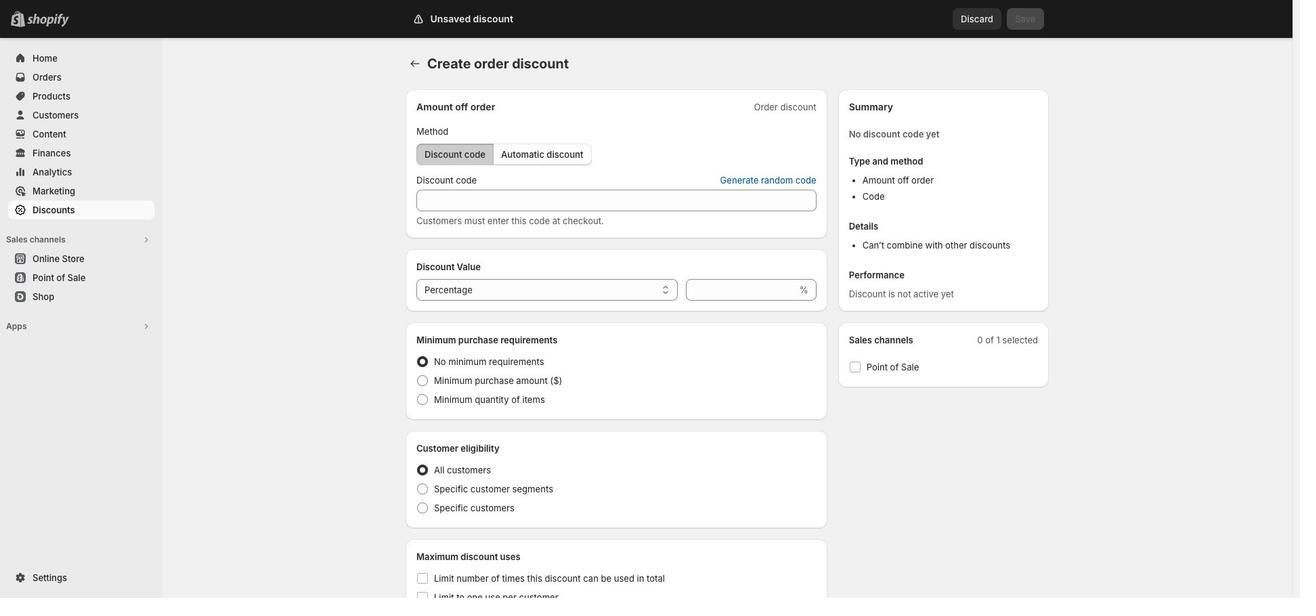 Task type: vqa. For each thing, say whether or not it's contained in the screenshot.
text field
yes



Task type: locate. For each thing, give the bounding box(es) containing it.
None text field
[[417, 190, 817, 211], [686, 279, 797, 301], [417, 190, 817, 211], [686, 279, 797, 301]]



Task type: describe. For each thing, give the bounding box(es) containing it.
shopify image
[[27, 14, 69, 27]]



